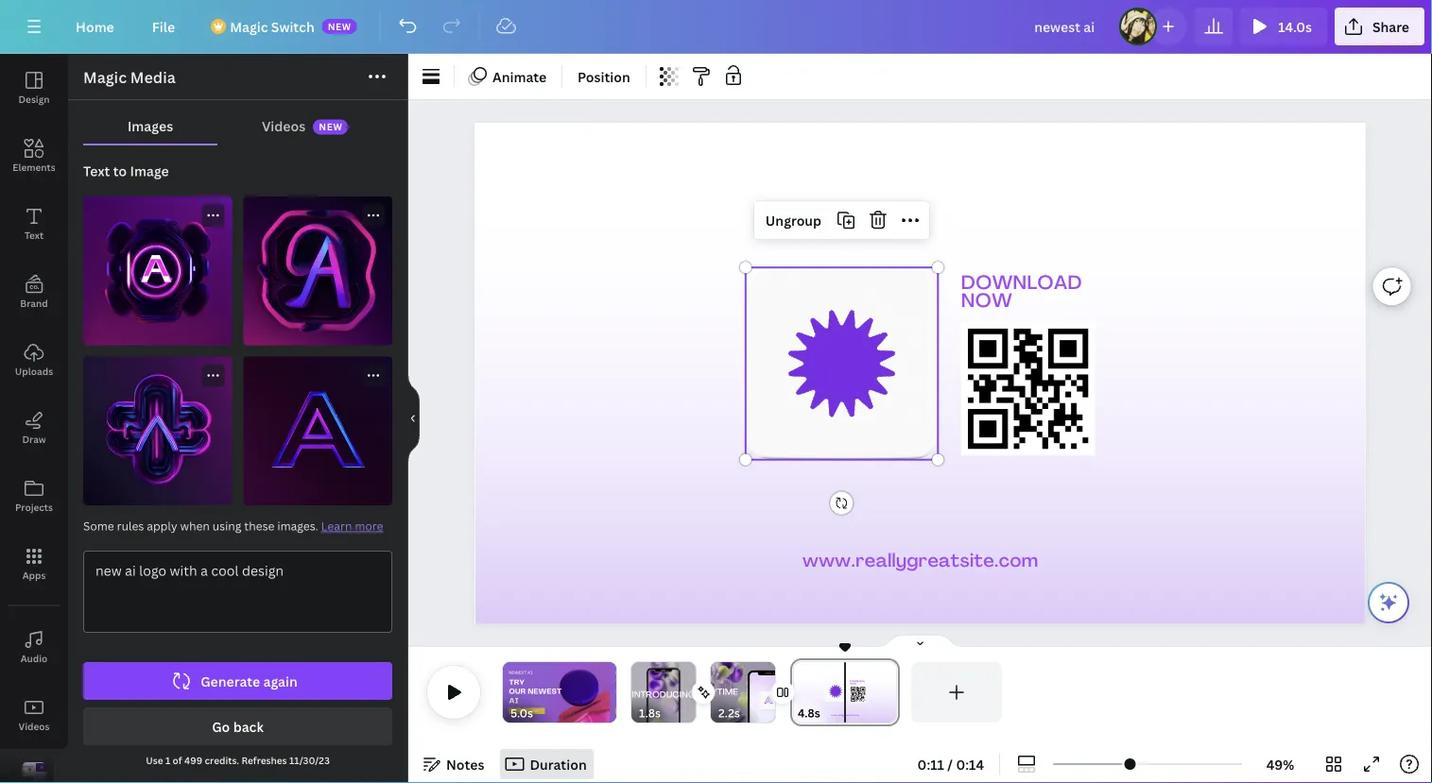 Task type: describe. For each thing, give the bounding box(es) containing it.
try for try our newest ai sign up now!
[[509, 679, 525, 687]]

file
[[152, 17, 175, 35]]

new inside main menu bar
[[328, 20, 351, 33]]

rules
[[117, 518, 144, 534]]

text for text to image
[[83, 162, 110, 180]]

apps button
[[0, 530, 68, 598]]

now
[[961, 293, 1012, 312]]

go back
[[212, 718, 264, 736]]

share button
[[1335, 8, 1425, 45]]

1 vertical spatial new
[[319, 121, 343, 133]]

brand
[[20, 297, 48, 310]]

draw button
[[0, 394, 68, 462]]

49% button
[[1250, 750, 1311, 780]]

ai up try our newest ai sign up now!
[[527, 671, 532, 675]]

to
[[113, 162, 127, 180]]

of
[[173, 754, 182, 767]]

magic for magic media
[[83, 67, 127, 87]]

download
[[961, 275, 1082, 294]]

go back button
[[83, 708, 392, 746]]

trimming, end edge slider for 1.8s
[[682, 663, 696, 723]]

/
[[947, 756, 953, 774]]

images button
[[83, 108, 217, 144]]

home
[[76, 17, 114, 35]]

1
[[165, 754, 170, 767]]

draw
[[22, 433, 46, 446]]

projects
[[15, 501, 53, 514]]

0:11
[[917, 756, 944, 774]]

www.reallygreatsite.com
[[802, 554, 1038, 572]]

file button
[[137, 8, 190, 45]]

anytime button
[[689, 662, 797, 758]]

2 newest ai from the left
[[616, 671, 639, 675]]

side panel tab list
[[0, 54, 68, 784]]

some rules apply when using these images. learn more
[[83, 518, 383, 534]]

5.0s button
[[510, 704, 533, 723]]

hide image
[[407, 373, 420, 464]]

0:11 / 0:14
[[917, 756, 984, 774]]

back
[[233, 718, 264, 736]]

try our newest ai sign up now!
[[509, 679, 562, 713]]

animate button
[[462, 61, 554, 92]]

apply
[[147, 518, 177, 534]]

learn more link
[[321, 518, 383, 534]]

ungroup button
[[758, 205, 829, 236]]

use 1 of 499 credits. refreshes 11/30/23
[[146, 754, 330, 767]]

up
[[525, 710, 529, 713]]

text to image
[[83, 162, 169, 180]]

2.2s button
[[718, 704, 740, 723]]

ai inside try our newest ai sign up now!
[[509, 698, 519, 705]]

design
[[18, 93, 50, 105]]

ai inside try our newest ai
[[616, 698, 626, 705]]

anytime
[[699, 689, 738, 698]]

uploads
[[15, 365, 53, 378]]

Page title text field
[[828, 704, 836, 723]]

apps
[[22, 569, 46, 582]]

text for text
[[24, 229, 44, 242]]

again
[[263, 673, 298, 691]]

text button
[[0, 190, 68, 258]]

generate again button
[[83, 663, 392, 700]]

magic media
[[83, 67, 176, 87]]

generate
[[201, 673, 260, 691]]

magic for magic switch
[[230, 17, 268, 35]]

media
[[130, 67, 176, 87]]

generate again
[[201, 673, 298, 691]]

newest inside try our newest ai sign up now!
[[528, 688, 562, 696]]

canva assistant image
[[1377, 592, 1400, 614]]

try our newest ai
[[616, 679, 669, 705]]

credits.
[[205, 754, 239, 767]]

49%
[[1266, 756, 1294, 774]]

try for try our newest ai
[[616, 679, 631, 687]]

our for try our newest ai
[[616, 688, 633, 696]]

elements button
[[0, 122, 68, 190]]

14.0s button
[[1240, 8, 1327, 45]]

share
[[1372, 17, 1409, 35]]

sign
[[515, 710, 524, 713]]



Task type: vqa. For each thing, say whether or not it's contained in the screenshot.
the topmost 'NEW'
yes



Task type: locate. For each thing, give the bounding box(es) containing it.
1 trimming, end edge slider from the left
[[603, 663, 616, 723]]

magic switch
[[230, 17, 314, 35]]

try
[[509, 679, 525, 687], [616, 679, 631, 687]]

ungroup
[[766, 211, 822, 229]]

11/30/23
[[289, 754, 330, 767]]

more
[[355, 518, 383, 534]]

ai up "sign"
[[509, 698, 519, 705]]

trimming, end edge slider for 2.2s
[[762, 663, 775, 723]]

images.
[[277, 518, 318, 534]]

uploads button
[[0, 326, 68, 394]]

trimming, end edge slider left anytime
[[682, 663, 696, 723]]

notes
[[446, 756, 484, 774]]

2 trimming, start edge slider from the left
[[631, 663, 645, 723]]

magic left media
[[83, 67, 127, 87]]

trimming, end edge slider down hide pages image
[[883, 663, 900, 723]]

4.8s
[[798, 706, 820, 721]]

our inside try our newest ai sign up now!
[[509, 688, 526, 696]]

refreshes
[[241, 754, 287, 767]]

trimming, end edge slider inside anytime button
[[762, 663, 775, 723]]

try inside try our newest ai
[[616, 679, 631, 687]]

learn
[[321, 518, 352, 534]]

magic
[[230, 17, 268, 35], [83, 67, 127, 87]]

Describe an image. Include objects, colors, places... text field
[[84, 552, 391, 632]]

ai left "1.8s" button
[[616, 698, 626, 705]]

trimming, end edge slider inside introducing "button"
[[682, 663, 696, 723]]

audio
[[21, 652, 48, 665]]

2 trimming, end edge slider from the left
[[682, 663, 696, 723]]

2 try from the left
[[616, 679, 631, 687]]

1 horizontal spatial magic
[[230, 17, 268, 35]]

0 horizontal spatial text
[[24, 229, 44, 242]]

Design title text field
[[1019, 8, 1112, 45]]

trimming, end edge slider for 5.0s
[[603, 663, 616, 723]]

1.8s button
[[639, 704, 661, 723]]

magic inside main menu bar
[[230, 17, 268, 35]]

trimming, end edge slider
[[603, 663, 616, 723], [682, 663, 696, 723], [762, 663, 775, 723], [883, 663, 900, 723]]

0 vertical spatial videos
[[262, 117, 306, 135]]

text
[[83, 162, 110, 180], [24, 229, 44, 242]]

introducing button
[[610, 662, 717, 738]]

1 trimming, start edge slider from the left
[[503, 663, 516, 723]]

animate
[[492, 68, 546, 86]]

some
[[83, 518, 114, 534]]

newest up try our newest ai sign up now!
[[509, 671, 526, 675]]

0 vertical spatial text
[[83, 162, 110, 180]]

1 newest ai from the left
[[509, 671, 532, 675]]

switch
[[271, 17, 314, 35]]

trimming, start edge slider for 5.0s
[[503, 663, 516, 723]]

image
[[130, 162, 169, 180]]

introducing
[[632, 691, 695, 700]]

trimming, start edge slider for 2.2s
[[711, 663, 724, 723]]

using
[[212, 518, 241, 534]]

5.0s
[[510, 706, 533, 721]]

our
[[509, 688, 526, 696], [616, 688, 633, 696]]

text left to
[[83, 162, 110, 180]]

hide pages image
[[875, 634, 966, 649]]

1 vertical spatial text
[[24, 229, 44, 242]]

0 vertical spatial new
[[328, 20, 351, 33]]

trimming, start edge slider
[[503, 663, 516, 723], [631, 663, 645, 723], [711, 663, 724, 723], [790, 663, 807, 723]]

text up brand button
[[24, 229, 44, 242]]

2.2s
[[718, 706, 740, 721]]

0 horizontal spatial videos
[[18, 720, 50, 733]]

go
[[212, 718, 230, 736]]

0:14
[[956, 756, 984, 774]]

text inside button
[[24, 229, 44, 242]]

audio button
[[0, 613, 68, 682]]

2 our from the left
[[616, 688, 633, 696]]

1 vertical spatial videos
[[18, 720, 50, 733]]

elements
[[13, 161, 56, 173]]

newest
[[509, 671, 526, 675], [616, 671, 633, 675], [528, 688, 562, 696], [634, 688, 669, 696]]

when
[[180, 518, 210, 534]]

videos button
[[0, 682, 68, 750]]

1 horizontal spatial videos
[[262, 117, 306, 135]]

trimming, end edge slider right '2.2s'
[[762, 663, 775, 723]]

these
[[244, 518, 275, 534]]

duration
[[530, 756, 587, 774]]

position
[[578, 68, 630, 86]]

download now
[[961, 275, 1082, 312]]

0 vertical spatial magic
[[230, 17, 268, 35]]

notes button
[[416, 750, 492, 780]]

newest up try our newest ai
[[616, 671, 633, 675]]

1 try from the left
[[509, 679, 525, 687]]

1 horizontal spatial our
[[616, 688, 633, 696]]

1 horizontal spatial newest ai
[[616, 671, 639, 675]]

videos inside button
[[18, 720, 50, 733]]

try inside try our newest ai sign up now!
[[509, 679, 525, 687]]

4.8s button
[[798, 704, 820, 723]]

use
[[146, 754, 163, 767]]

0 horizontal spatial newest ai
[[509, 671, 532, 675]]

newest ai up try our newest ai sign up now!
[[509, 671, 532, 675]]

0 horizontal spatial magic
[[83, 67, 127, 87]]

images
[[128, 117, 173, 135]]

trimming, start edge slider for 1.8s
[[631, 663, 645, 723]]

duration button
[[500, 750, 594, 780]]

videos
[[262, 117, 306, 135], [18, 720, 50, 733]]

new
[[328, 20, 351, 33], [319, 121, 343, 133]]

1 horizontal spatial try
[[616, 679, 631, 687]]

1 vertical spatial magic
[[83, 67, 127, 87]]

1 our from the left
[[509, 688, 526, 696]]

1 horizontal spatial text
[[83, 162, 110, 180]]

position button
[[570, 61, 638, 92]]

4 trimming, start edge slider from the left
[[790, 663, 807, 723]]

home link
[[60, 8, 129, 45]]

design button
[[0, 54, 68, 122]]

1.8s
[[639, 706, 661, 721]]

3 trimming, end edge slider from the left
[[762, 663, 775, 723]]

newest up 1.8s
[[634, 688, 669, 696]]

ai up try our newest ai
[[634, 671, 639, 675]]

our inside try our newest ai
[[616, 688, 633, 696]]

newest inside try our newest ai
[[634, 688, 669, 696]]

magic left the switch at the top left of page
[[230, 17, 268, 35]]

main menu bar
[[0, 0, 1432, 54]]

our for try our newest ai sign up now!
[[509, 688, 526, 696]]

14.0s
[[1278, 17, 1312, 35]]

499
[[184, 754, 202, 767]]

4 trimming, end edge slider from the left
[[883, 663, 900, 723]]

3 trimming, start edge slider from the left
[[711, 663, 724, 723]]

newest ai up try our newest ai
[[616, 671, 639, 675]]

0 horizontal spatial our
[[509, 688, 526, 696]]

projects button
[[0, 462, 68, 530]]

new ai logo with a cool design image
[[83, 197, 232, 345], [243, 197, 392, 345], [83, 357, 232, 506], [243, 357, 392, 506]]

newest up the now!
[[528, 688, 562, 696]]

0 horizontal spatial try
[[509, 679, 525, 687]]

now!
[[530, 710, 539, 713]]

trimming, end edge slider left 1.8s
[[603, 663, 616, 723]]

brand button
[[0, 258, 68, 326]]



